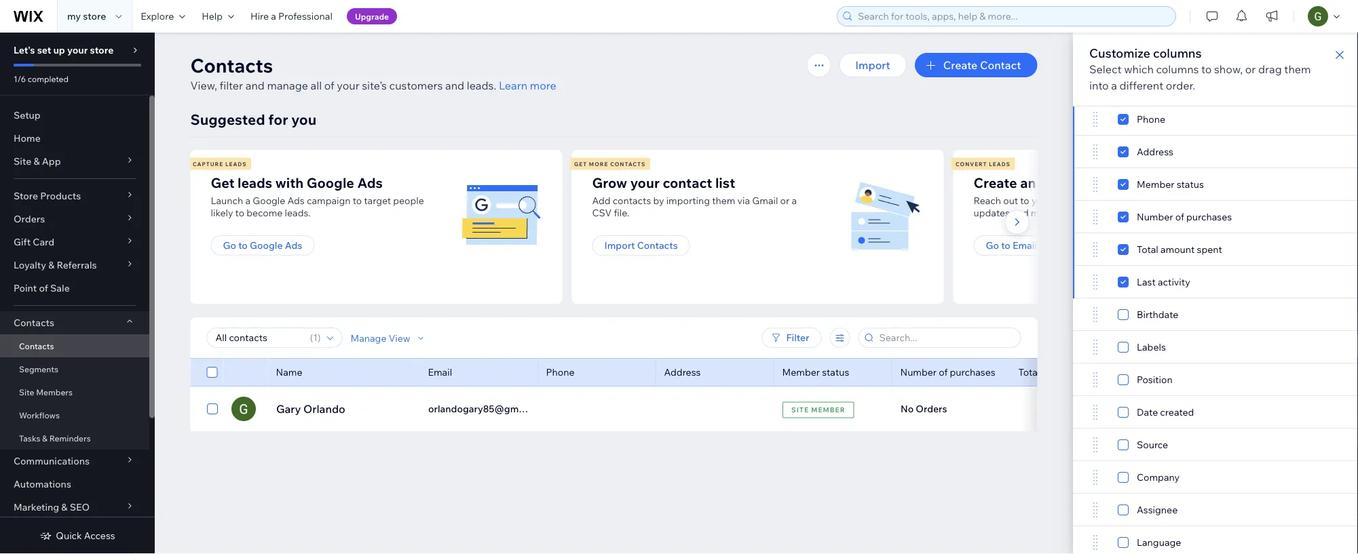 Task type: vqa. For each thing, say whether or not it's contained in the screenshot.
Communications 'popup button'
yes



Task type: locate. For each thing, give the bounding box(es) containing it.
1 vertical spatial leads.
[[285, 207, 311, 219]]

4 drag . image from the top
[[1090, 209, 1102, 225]]

manage view
[[351, 332, 411, 344]]

manage
[[351, 332, 387, 344]]

tasks & reminders
[[19, 434, 91, 444]]

( 1 )
[[310, 332, 321, 344]]

1 vertical spatial or
[[781, 195, 790, 207]]

segments
[[19, 364, 58, 374]]

and inside create an email campaign reach out to your subscribers with newsletters, updates and more.
[[1012, 207, 1029, 219]]

1 horizontal spatial member status
[[1137, 179, 1204, 190]]

ads up go to google ads
[[288, 195, 305, 207]]

drag . image for labels
[[1090, 340, 1102, 356]]

email down more.
[[1013, 240, 1038, 252]]

of
[[324, 79, 335, 92], [1176, 211, 1185, 223], [39, 282, 48, 294], [939, 367, 948, 379]]

drag . image inside date created button
[[1090, 405, 1102, 421]]

0 vertical spatial member
[[1137, 179, 1175, 190]]

& for marketing
[[61, 502, 68, 514]]

& inside dropdown button
[[34, 155, 40, 167]]

language button
[[1074, 527, 1359, 555]]

& left app
[[34, 155, 40, 167]]

or left drag
[[1246, 62, 1256, 76]]

create
[[944, 58, 978, 72], [974, 174, 1018, 191]]

0 vertical spatial import
[[856, 58, 891, 72]]

go for create
[[986, 240, 1000, 252]]

members
[[36, 387, 73, 398]]

to down launch
[[235, 207, 244, 219]]

0 horizontal spatial amount
[[1043, 367, 1077, 379]]

referrals
[[57, 259, 97, 271]]

2 leads from the left
[[989, 161, 1011, 167]]

site for site members
[[19, 387, 34, 398]]

store down my store
[[90, 44, 114, 56]]

go to email marketing button
[[974, 236, 1098, 256]]

status up "site member"
[[822, 367, 850, 379]]

with inside "get leads with google ads launch a google ads campaign to target people likely to become leads."
[[275, 174, 304, 191]]

0 horizontal spatial leads
[[225, 161, 247, 167]]

up
[[53, 44, 65, 56]]

&
[[34, 155, 40, 167], [48, 259, 55, 271], [42, 434, 48, 444], [61, 502, 68, 514]]

to left 'show,' at the top
[[1202, 62, 1212, 76]]

0 vertical spatial campaign
[[1078, 174, 1142, 191]]

marketing down more.
[[1040, 240, 1085, 252]]

contacts inside button
[[637, 240, 678, 252]]

1 vertical spatial campaign
[[307, 195, 351, 207]]

1 horizontal spatial go
[[986, 240, 1000, 252]]

0 vertical spatial purchases
[[1187, 211, 1233, 223]]

phone inside checkbox
[[1137, 113, 1166, 125]]

1 horizontal spatial view
[[943, 403, 969, 416]]

0 horizontal spatial number of purchases
[[901, 367, 996, 379]]

1 horizontal spatial leads.
[[467, 79, 497, 92]]

Phone checkbox
[[1118, 111, 1166, 128]]

and
[[246, 79, 265, 92], [445, 79, 465, 92], [1012, 207, 1029, 219]]

amount inside option
[[1161, 244, 1195, 256]]

None checkbox
[[207, 365, 218, 381]]

source button
[[1074, 429, 1359, 462]]

0 vertical spatial phone
[[1137, 113, 1166, 125]]

or inside the customize columns select which columns to show, or drag them into a different order.
[[1246, 62, 1256, 76]]

reach
[[974, 195, 1002, 207]]

2 drag . image from the top
[[1090, 470, 1102, 486]]

1 vertical spatial address
[[664, 367, 701, 379]]

& for tasks
[[42, 434, 48, 444]]

and right customers
[[445, 79, 465, 92]]

contacts up segments
[[19, 341, 54, 351]]

spent down number of purchases button at the top
[[1197, 244, 1223, 256]]

1 horizontal spatial address
[[1137, 146, 1174, 158]]

your right the up
[[67, 44, 88, 56]]

0 vertical spatial view
[[389, 332, 411, 344]]

0 horizontal spatial member status
[[783, 367, 850, 379]]

drag . image inside number of purchases button
[[1090, 209, 1102, 225]]

1 horizontal spatial or
[[1246, 62, 1256, 76]]

& for loyalty
[[48, 259, 55, 271]]

loyalty & referrals
[[14, 259, 97, 271]]

0 vertical spatial address
[[1137, 146, 1174, 158]]

a inside 'link'
[[271, 10, 276, 22]]

of inside point of sale link
[[39, 282, 48, 294]]

import for import
[[856, 58, 891, 72]]

customize
[[1090, 45, 1151, 60]]

view right manage on the bottom left of page
[[389, 332, 411, 344]]

1 horizontal spatial campaign
[[1078, 174, 1142, 191]]

with inside create an email campaign reach out to your subscribers with newsletters, updates and more.
[[1108, 195, 1127, 207]]

1 vertical spatial ads
[[288, 195, 305, 207]]

(
[[310, 332, 313, 344]]

0 horizontal spatial total
[[1019, 367, 1040, 379]]

9 drag . image from the top
[[1090, 405, 1102, 421]]

orders down store at the left of page
[[14, 213, 45, 225]]

drag . image inside 'birthdate' button
[[1090, 307, 1102, 323]]

campaign up subscribers
[[1078, 174, 1142, 191]]

view,
[[190, 79, 217, 92]]

people
[[393, 195, 424, 207]]

Last activity checkbox
[[1118, 274, 1191, 291]]

2 vertical spatial site
[[791, 406, 809, 415]]

drag . image inside "labels" button
[[1090, 340, 1102, 356]]

2 horizontal spatial and
[[1012, 207, 1029, 219]]

8 drag . image from the top
[[1090, 372, 1102, 388]]

0 vertical spatial them
[[1285, 62, 1312, 76]]

0 horizontal spatial leads.
[[285, 207, 311, 219]]

Unsaved view field
[[212, 329, 306, 348]]

0 vertical spatial member status
[[1137, 179, 1204, 190]]

marketing & seo button
[[0, 496, 149, 519]]

with right leads
[[275, 174, 304, 191]]

leads. right become
[[285, 207, 311, 219]]

site for site member
[[791, 406, 809, 415]]

0 vertical spatial store
[[83, 10, 106, 22]]

get more contacts
[[574, 161, 646, 167]]

to inside create an email campaign reach out to your subscribers with newsletters, updates and more.
[[1021, 195, 1030, 207]]

1 vertical spatial amount
[[1043, 367, 1077, 379]]

contacts up filter
[[190, 53, 273, 77]]

of right all
[[324, 79, 335, 92]]

leads. left learn
[[467, 79, 497, 92]]

drag . image left company option
[[1090, 470, 1102, 486]]

10 drag . image from the top
[[1090, 437, 1102, 454]]

12 drag . image from the top
[[1090, 535, 1102, 551]]

0 vertical spatial with
[[275, 174, 304, 191]]

point of sale
[[14, 282, 70, 294]]

select
[[1090, 62, 1122, 76]]

of inside number of purchases option
[[1176, 211, 1185, 223]]

gary orlando image
[[231, 397, 256, 422]]

your up more.
[[1032, 195, 1052, 207]]

go down likely
[[223, 240, 236, 252]]

1 horizontal spatial spent
[[1197, 244, 1223, 256]]

your left site's
[[337, 79, 360, 92]]

drag . image for birthdate
[[1090, 307, 1102, 323]]

email up orlandogary85@gmail.com
[[428, 367, 452, 379]]

show,
[[1215, 62, 1243, 76]]

list containing get leads with google ads
[[188, 150, 1331, 304]]

0 vertical spatial orders
[[14, 213, 45, 225]]

filter button
[[762, 328, 822, 348]]

to down become
[[238, 240, 248, 252]]

member status up newsletters,
[[1137, 179, 1204, 190]]

0 vertical spatial status
[[1177, 179, 1204, 190]]

3 drag . image from the top
[[1090, 177, 1102, 193]]

company button
[[1074, 462, 1359, 494]]

store products button
[[0, 185, 149, 208]]

purchases up view link
[[950, 367, 996, 379]]

by
[[654, 195, 664, 207]]

status up number of purchases option
[[1177, 179, 1204, 190]]

member inside option
[[1137, 179, 1175, 190]]

import inside button
[[605, 240, 635, 252]]

loyalty & referrals button
[[0, 254, 149, 277]]

drag . image left birthdate checkbox
[[1090, 307, 1102, 323]]

member status inside member status option
[[1137, 179, 1204, 190]]

orlando
[[303, 403, 345, 416]]

with right subscribers
[[1108, 195, 1127, 207]]

address inside address checkbox
[[1137, 146, 1174, 158]]

0 vertical spatial number of purchases
[[1137, 211, 1233, 223]]

of down newsletters,
[[1176, 211, 1185, 223]]

1 horizontal spatial them
[[1285, 62, 1312, 76]]

more.
[[1031, 207, 1057, 219]]

and down out
[[1012, 207, 1029, 219]]

1 horizontal spatial import
[[856, 58, 891, 72]]

0 horizontal spatial or
[[781, 195, 790, 207]]

11 drag . image from the top
[[1090, 502, 1102, 519]]

orlandogary85@gmail.com
[[428, 403, 550, 415]]

drag . image inside the source 'button'
[[1090, 437, 1102, 454]]

number of purchases down newsletters,
[[1137, 211, 1233, 223]]

your inside sidebar element
[[67, 44, 88, 56]]

1 vertical spatial marketing
[[14, 502, 59, 514]]

email
[[1013, 240, 1038, 252], [428, 367, 452, 379]]

google
[[307, 174, 354, 191], [253, 195, 285, 207], [250, 240, 283, 252]]

leads for create
[[989, 161, 1011, 167]]

member status up "site member"
[[783, 367, 850, 379]]

7 drag . image from the top
[[1090, 340, 1102, 356]]

them right drag
[[1285, 62, 1312, 76]]

0 vertical spatial site
[[14, 155, 31, 167]]

1 vertical spatial phone
[[546, 367, 575, 379]]

1 horizontal spatial email
[[1013, 240, 1038, 252]]

leads up get
[[225, 161, 247, 167]]

1 vertical spatial member status
[[783, 367, 850, 379]]

1 vertical spatial drag . image
[[1090, 470, 1102, 486]]

1 vertical spatial orders
[[916, 403, 947, 415]]

drag . image
[[1090, 111, 1102, 128], [1090, 144, 1102, 160], [1090, 177, 1102, 193], [1090, 209, 1102, 225], [1090, 242, 1102, 258], [1090, 274, 1102, 291], [1090, 340, 1102, 356], [1090, 372, 1102, 388], [1090, 405, 1102, 421], [1090, 437, 1102, 454], [1090, 502, 1102, 519], [1090, 535, 1102, 551]]

to down updates
[[1002, 240, 1011, 252]]

& right the loyalty
[[48, 259, 55, 271]]

contacts inside popup button
[[14, 317, 54, 329]]

1 horizontal spatial with
[[1108, 195, 1127, 207]]

1 vertical spatial with
[[1108, 195, 1127, 207]]

drag . image
[[1090, 307, 1102, 323], [1090, 470, 1102, 486]]

and right filter
[[246, 79, 265, 92]]

view right the no
[[943, 403, 969, 416]]

a down leads
[[245, 195, 251, 207]]

0 horizontal spatial spent
[[1079, 367, 1104, 379]]

activity
[[1158, 276, 1191, 288]]

0 vertical spatial leads.
[[467, 79, 497, 92]]

0 vertical spatial create
[[944, 58, 978, 72]]

member
[[1137, 179, 1175, 190], [783, 367, 820, 379], [811, 406, 846, 415]]

create left contact
[[944, 58, 978, 72]]

Search for tools, apps, help & more... field
[[854, 7, 1172, 26]]

1 vertical spatial member
[[783, 367, 820, 379]]

professional
[[278, 10, 333, 22]]

0 horizontal spatial campaign
[[307, 195, 351, 207]]

1 drag . image from the top
[[1090, 307, 1102, 323]]

0 horizontal spatial orders
[[14, 213, 45, 225]]

create up reach
[[974, 174, 1018, 191]]

leads for get
[[225, 161, 247, 167]]

0 vertical spatial email
[[1013, 240, 1038, 252]]

site member
[[791, 406, 846, 415]]

number down newsletters,
[[1137, 211, 1174, 223]]

to right out
[[1021, 195, 1030, 207]]

total inside option
[[1137, 244, 1159, 256]]

ads up target
[[358, 174, 383, 191]]

status inside option
[[1177, 179, 1204, 190]]

more
[[589, 161, 609, 167]]

0 horizontal spatial marketing
[[14, 502, 59, 514]]

drag . image inside phone "button"
[[1090, 111, 1102, 128]]

6 drag . image from the top
[[1090, 274, 1102, 291]]

2 drag . image from the top
[[1090, 144, 1102, 160]]

create inside create an email campaign reach out to your subscribers with newsletters, updates and more.
[[974, 174, 1018, 191]]

go down updates
[[986, 240, 1000, 252]]

to left target
[[353, 195, 362, 207]]

1 horizontal spatial total amount spent
[[1137, 244, 1223, 256]]

drag . image inside member status button
[[1090, 177, 1102, 193]]

& right tasks
[[42, 434, 48, 444]]

of left sale
[[39, 282, 48, 294]]

2 vertical spatial ads
[[285, 240, 302, 252]]

1 horizontal spatial amount
[[1161, 244, 1195, 256]]

0 horizontal spatial import
[[605, 240, 635, 252]]

2 vertical spatial google
[[250, 240, 283, 252]]

let's set up your store
[[14, 44, 114, 56]]

purchases
[[1187, 211, 1233, 223], [950, 367, 996, 379]]

import inside button
[[856, 58, 891, 72]]

1 horizontal spatial purchases
[[1187, 211, 1233, 223]]

campaign left target
[[307, 195, 351, 207]]

access
[[84, 530, 115, 542]]

total amount spent inside option
[[1137, 244, 1223, 256]]

number of purchases down search... field
[[901, 367, 996, 379]]

1 vertical spatial number of purchases
[[901, 367, 996, 379]]

0 vertical spatial drag . image
[[1090, 307, 1102, 323]]

grow
[[592, 174, 628, 191]]

my store
[[67, 10, 106, 22]]

orders right the no
[[916, 403, 947, 415]]

drag . image inside total amount spent button
[[1090, 242, 1102, 258]]

leads. inside "get leads with google ads launch a google ads campaign to target people likely to become leads."
[[285, 207, 311, 219]]

of inside contacts view, filter and manage all of your site's customers and leads. learn more
[[324, 79, 335, 92]]

1 vertical spatial store
[[90, 44, 114, 56]]

Member status checkbox
[[1118, 177, 1204, 193]]

1 vertical spatial import
[[605, 240, 635, 252]]

view
[[389, 332, 411, 344], [943, 403, 969, 416]]

with
[[275, 174, 304, 191], [1108, 195, 1127, 207]]

them inside the grow your contact list add contacts by importing them via gmail or a csv file.
[[712, 195, 736, 207]]

ads down "get leads with google ads launch a google ads campaign to target people likely to become leads."
[[285, 240, 302, 252]]

automations
[[14, 479, 71, 491]]

drag . image for source
[[1090, 437, 1102, 454]]

get leads with google ads launch a google ads campaign to target people likely to become leads.
[[211, 174, 424, 219]]

list
[[188, 150, 1331, 304]]

marketing down automations
[[14, 502, 59, 514]]

for
[[268, 110, 288, 128]]

products
[[40, 190, 81, 202]]

Labels checkbox
[[1118, 340, 1166, 356]]

site inside dropdown button
[[14, 155, 31, 167]]

contacts down point of sale
[[14, 317, 54, 329]]

None checkbox
[[207, 401, 218, 418]]

leads right the convert on the right
[[989, 161, 1011, 167]]

drag . image inside address button
[[1090, 144, 1102, 160]]

0 vertical spatial number
[[1137, 211, 1174, 223]]

0 vertical spatial spent
[[1197, 244, 1223, 256]]

your inside the grow your contact list add contacts by importing them via gmail or a csv file.
[[631, 174, 660, 191]]

5 drag . image from the top
[[1090, 242, 1102, 258]]

1 vertical spatial spent
[[1079, 367, 1104, 379]]

drag . image inside "language" button
[[1090, 535, 1102, 551]]

store right my
[[83, 10, 106, 22]]

to
[[1202, 62, 1212, 76], [353, 195, 362, 207], [1021, 195, 1030, 207], [235, 207, 244, 219], [238, 240, 248, 252], [1002, 240, 1011, 252]]

home link
[[0, 127, 149, 150]]

Date created checkbox
[[1118, 405, 1195, 421]]

contacts down the by
[[637, 240, 678, 252]]

1 drag . image from the top
[[1090, 111, 1102, 128]]

drag . image for assignee
[[1090, 502, 1102, 519]]

setup
[[14, 109, 41, 121]]

1 vertical spatial them
[[712, 195, 736, 207]]

a right gmail
[[792, 195, 797, 207]]

0 horizontal spatial email
[[428, 367, 452, 379]]

drag . image inside position button
[[1090, 372, 1102, 388]]

number up 'no orders' at right bottom
[[901, 367, 937, 379]]

1 horizontal spatial leads
[[989, 161, 1011, 167]]

list
[[716, 174, 736, 191]]

1 horizontal spatial total
[[1137, 244, 1159, 256]]

drag . image inside last activity button
[[1090, 274, 1102, 291]]

0 vertical spatial total
[[1137, 244, 1159, 256]]

total amount spent
[[1137, 244, 1223, 256], [1019, 367, 1104, 379]]

a right into
[[1112, 79, 1118, 92]]

ads
[[358, 174, 383, 191], [288, 195, 305, 207], [285, 240, 302, 252]]

assignee
[[1137, 505, 1178, 516]]

purchases down member status button at the top right
[[1187, 211, 1233, 223]]

your up the contacts
[[631, 174, 660, 191]]

1 vertical spatial google
[[253, 195, 285, 207]]

0 horizontal spatial go
[[223, 240, 236, 252]]

setup link
[[0, 104, 149, 127]]

gary
[[276, 403, 301, 416]]

1 horizontal spatial phone
[[1137, 113, 1166, 125]]

subscribers
[[1054, 195, 1106, 207]]

tasks
[[19, 434, 40, 444]]

create inside create contact button
[[944, 58, 978, 72]]

1 horizontal spatial marketing
[[1040, 240, 1085, 252]]

& left seo at the bottom of page
[[61, 502, 68, 514]]

0 vertical spatial amount
[[1161, 244, 1195, 256]]

address button
[[1074, 136, 1359, 168]]

1 leads from the left
[[225, 161, 247, 167]]

leads.
[[467, 79, 497, 92], [285, 207, 311, 219]]

contact
[[980, 58, 1022, 72]]

upgrade button
[[347, 8, 397, 24]]

spent inside the total amount spent option
[[1197, 244, 1223, 256]]

0 vertical spatial or
[[1246, 62, 1256, 76]]

Assignee checkbox
[[1118, 502, 1178, 519]]

0 vertical spatial marketing
[[1040, 240, 1085, 252]]

1 vertical spatial view
[[943, 403, 969, 416]]

2 go from the left
[[986, 240, 1000, 252]]

completed
[[28, 74, 69, 84]]

manage view button
[[351, 332, 427, 344]]

them
[[1285, 62, 1312, 76], [712, 195, 736, 207]]

1 vertical spatial number
[[901, 367, 937, 379]]

marketing inside button
[[1040, 240, 1085, 252]]

your inside create an email campaign reach out to your subscribers with newsletters, updates and more.
[[1032, 195, 1052, 207]]

or right gmail
[[781, 195, 790, 207]]

contact
[[663, 174, 713, 191]]

0 vertical spatial total amount spent
[[1137, 244, 1223, 256]]

drag . image inside company button
[[1090, 470, 1102, 486]]

1 horizontal spatial number of purchases
[[1137, 211, 1233, 223]]

0 horizontal spatial them
[[712, 195, 736, 207]]

view inside dropdown button
[[389, 332, 411, 344]]

an
[[1021, 174, 1036, 191]]

drag . image inside assignee 'button'
[[1090, 502, 1102, 519]]

loyalty
[[14, 259, 46, 271]]

spent left position option
[[1079, 367, 1104, 379]]

1 vertical spatial total amount spent
[[1019, 367, 1104, 379]]

last
[[1137, 276, 1156, 288]]

number inside option
[[1137, 211, 1174, 223]]

them down list
[[712, 195, 736, 207]]

1 horizontal spatial status
[[1177, 179, 1204, 190]]

communications
[[14, 456, 90, 468]]

1 vertical spatial total
[[1019, 367, 1040, 379]]

a right hire
[[271, 10, 276, 22]]

1 go from the left
[[223, 240, 236, 252]]



Task type: describe. For each thing, give the bounding box(es) containing it.
0 vertical spatial ads
[[358, 174, 383, 191]]

& for site
[[34, 155, 40, 167]]

workflows
[[19, 410, 60, 421]]

import contacts button
[[592, 236, 690, 256]]

which
[[1125, 62, 1154, 76]]

app
[[42, 155, 61, 167]]

1
[[313, 332, 318, 344]]

file.
[[614, 207, 630, 219]]

set
[[37, 44, 51, 56]]

site members
[[19, 387, 73, 398]]

segments link
[[0, 358, 149, 381]]

labels button
[[1074, 331, 1359, 364]]

create for an
[[974, 174, 1018, 191]]

campaign inside "get leads with google ads launch a google ads campaign to target people likely to become leads."
[[307, 195, 351, 207]]

date
[[1137, 407, 1159, 419]]

create for contact
[[944, 58, 978, 72]]

go to email marketing
[[986, 240, 1085, 252]]

0 vertical spatial google
[[307, 174, 354, 191]]

create contact button
[[915, 53, 1038, 77]]

updates
[[974, 207, 1010, 219]]

contacts view, filter and manage all of your site's customers and leads. learn more
[[190, 53, 557, 92]]

0 horizontal spatial purchases
[[950, 367, 996, 379]]

0 horizontal spatial phone
[[546, 367, 575, 379]]

gift card button
[[0, 231, 149, 254]]

go for get
[[223, 240, 236, 252]]

import for import contacts
[[605, 240, 635, 252]]

orders inside dropdown button
[[14, 213, 45, 225]]

quick access
[[56, 530, 115, 542]]

drag . image for number of purchases
[[1090, 209, 1102, 225]]

1 horizontal spatial orders
[[916, 403, 947, 415]]

drag . image for language
[[1090, 535, 1102, 551]]

marketing inside popup button
[[14, 502, 59, 514]]

drag . image for last activity
[[1090, 274, 1102, 291]]

0 vertical spatial columns
[[1154, 45, 1202, 60]]

drag . image for company
[[1090, 470, 1102, 486]]

number of purchases button
[[1074, 201, 1359, 234]]

point
[[14, 282, 37, 294]]

contacts
[[613, 195, 651, 207]]

target
[[364, 195, 391, 207]]

them inside the customize columns select which columns to show, or drag them into a different order.
[[1285, 62, 1312, 76]]

store inside sidebar element
[[90, 44, 114, 56]]

capture leads
[[193, 161, 247, 167]]

a inside the grow your contact list add contacts by importing them via gmail or a csv file.
[[792, 195, 797, 207]]

Position checkbox
[[1118, 372, 1173, 388]]

site & app
[[14, 155, 61, 167]]

drag . image for member status
[[1090, 177, 1102, 193]]

Company checkbox
[[1118, 470, 1180, 486]]

contacts button
[[0, 312, 149, 335]]

leads. inside contacts view, filter and manage all of your site's customers and leads. learn more
[[467, 79, 497, 92]]

Address checkbox
[[1118, 144, 1174, 160]]

out
[[1004, 195, 1019, 207]]

purchases inside option
[[1187, 211, 1233, 223]]

email
[[1040, 174, 1075, 191]]

assignee button
[[1074, 494, 1359, 527]]

home
[[14, 132, 41, 144]]

hire a professional
[[251, 10, 333, 22]]

leads
[[238, 174, 272, 191]]

let's
[[14, 44, 35, 56]]

language
[[1137, 537, 1182, 549]]

0 horizontal spatial total amount spent
[[1019, 367, 1104, 379]]

1 vertical spatial columns
[[1157, 62, 1199, 76]]

your inside contacts view, filter and manage all of your site's customers and leads. learn more
[[337, 79, 360, 92]]

site & app button
[[0, 150, 149, 173]]

Search... field
[[876, 329, 1017, 348]]

drag . image for address
[[1090, 144, 1102, 160]]

contacts link
[[0, 335, 149, 358]]

learn
[[499, 79, 528, 92]]

0 horizontal spatial address
[[664, 367, 701, 379]]

csv
[[592, 207, 612, 219]]

1 vertical spatial email
[[428, 367, 452, 379]]

contacts inside contacts view, filter and manage all of your site's customers and leads. learn more
[[190, 53, 273, 77]]

Birthdate checkbox
[[1118, 307, 1179, 323]]

workflows link
[[0, 404, 149, 427]]

ads inside button
[[285, 240, 302, 252]]

0 horizontal spatial and
[[246, 79, 265, 92]]

no orders
[[901, 403, 947, 415]]

site for site & app
[[14, 155, 31, 167]]

gmail
[[753, 195, 778, 207]]

grow your contact list add contacts by importing them via gmail or a csv file.
[[592, 174, 797, 219]]

email inside button
[[1013, 240, 1038, 252]]

drag . image for position
[[1090, 372, 1102, 388]]

launch
[[211, 195, 243, 207]]

date created
[[1137, 407, 1195, 419]]

reminders
[[49, 434, 91, 444]]

a inside the customize columns select which columns to show, or drag them into a different order.
[[1112, 79, 1118, 92]]

last activity
[[1137, 276, 1191, 288]]

)
[[318, 332, 321, 344]]

manage
[[267, 79, 308, 92]]

Language checkbox
[[1118, 535, 1182, 551]]

upgrade
[[355, 11, 389, 21]]

suggested
[[190, 110, 265, 128]]

import contacts
[[605, 240, 678, 252]]

my
[[67, 10, 81, 22]]

Source checkbox
[[1118, 437, 1169, 454]]

google inside button
[[250, 240, 283, 252]]

birthdate button
[[1074, 299, 1359, 331]]

communications button
[[0, 450, 149, 473]]

help button
[[194, 0, 242, 33]]

marketing & seo
[[14, 502, 90, 514]]

source
[[1137, 439, 1169, 451]]

get
[[211, 174, 235, 191]]

orders button
[[0, 208, 149, 231]]

learn more button
[[499, 77, 557, 94]]

sidebar element
[[0, 33, 155, 555]]

of down search... field
[[939, 367, 948, 379]]

name
[[276, 367, 302, 379]]

created
[[1161, 407, 1195, 419]]

tasks & reminders link
[[0, 427, 149, 450]]

Total amount spent checkbox
[[1118, 242, 1223, 258]]

1/6
[[14, 74, 26, 84]]

to inside the customize columns select which columns to show, or drag them into a different order.
[[1202, 62, 1212, 76]]

Number of purchases checkbox
[[1118, 209, 1233, 225]]

1 horizontal spatial and
[[445, 79, 465, 92]]

labels
[[1137, 342, 1166, 353]]

phone button
[[1074, 103, 1359, 136]]

drag . image for phone
[[1090, 111, 1102, 128]]

store products
[[14, 190, 81, 202]]

number of purchases inside option
[[1137, 211, 1233, 223]]

1 vertical spatial status
[[822, 367, 850, 379]]

different
[[1120, 79, 1164, 92]]

order.
[[1166, 79, 1196, 92]]

view link
[[927, 397, 985, 422]]

campaign inside create an email campaign reach out to your subscribers with newsletters, updates and more.
[[1078, 174, 1142, 191]]

quick access button
[[40, 530, 115, 543]]

drag . image for total amount spent
[[1090, 242, 1102, 258]]

2 vertical spatial member
[[811, 406, 846, 415]]

1/6 completed
[[14, 74, 69, 84]]

date created button
[[1074, 397, 1359, 429]]

add
[[592, 195, 611, 207]]

a inside "get leads with google ads launch a google ads campaign to target people likely to become leads."
[[245, 195, 251, 207]]

go to google ads
[[223, 240, 302, 252]]

birthdate
[[1137, 309, 1179, 321]]

or inside the grow your contact list add contacts by importing them via gmail or a csv file.
[[781, 195, 790, 207]]

drag . image for date created
[[1090, 405, 1102, 421]]

likely
[[211, 207, 233, 219]]

more
[[530, 79, 557, 92]]

site members link
[[0, 381, 149, 404]]



